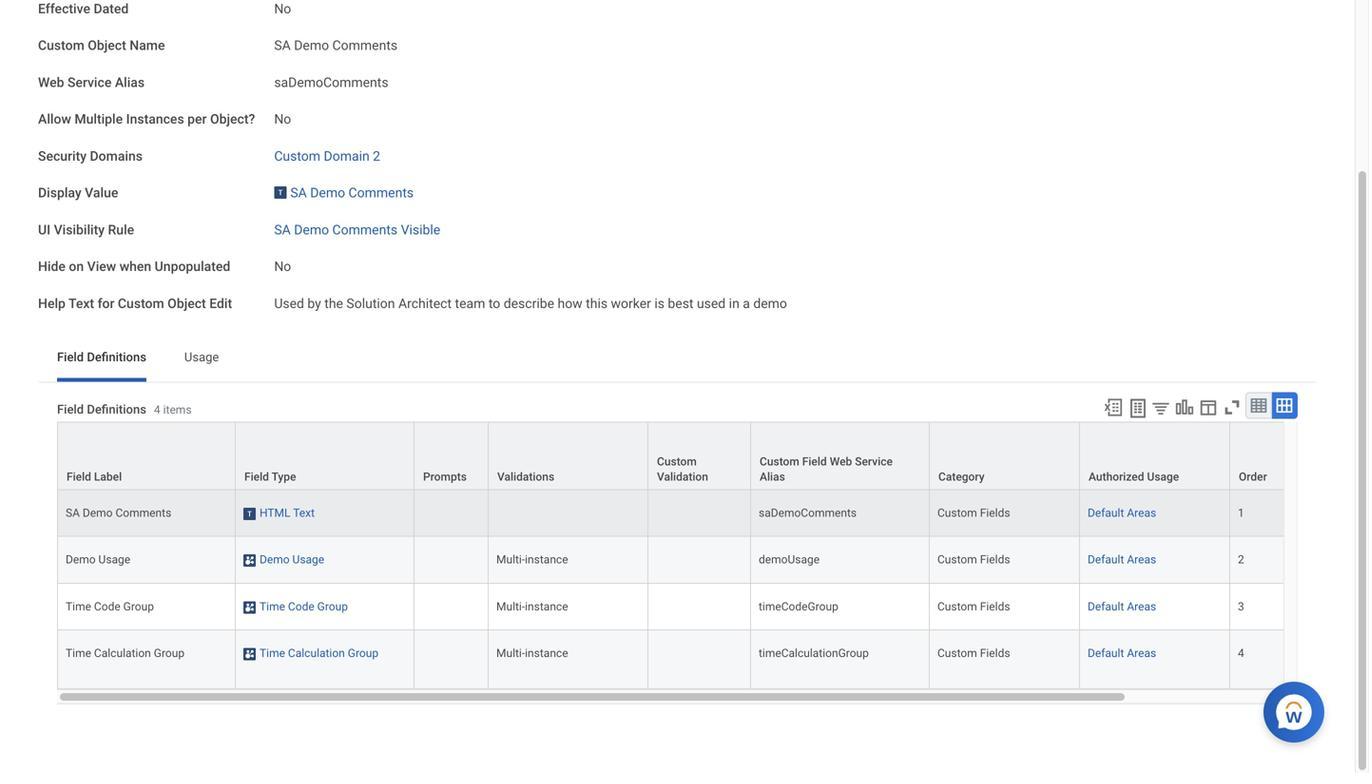 Task type: locate. For each thing, give the bounding box(es) containing it.
0 vertical spatial field type image
[[243, 507, 256, 522]]

time calculation group
[[66, 647, 185, 660], [260, 647, 379, 660]]

4 left items
[[154, 403, 160, 416]]

0 horizontal spatial time code group
[[66, 600, 154, 613]]

field label column header
[[57, 422, 236, 491]]

1 time code group from the left
[[66, 600, 154, 613]]

comments up web service alias element
[[332, 38, 398, 53]]

1 vertical spatial object
[[168, 296, 206, 311]]

custom fields element for timecodegroup
[[938, 596, 1010, 613]]

field for field label
[[67, 470, 91, 484]]

usage right authorized
[[1147, 470, 1179, 484]]

field type
[[244, 470, 296, 484]]

2 definitions from the top
[[87, 402, 146, 416]]

sademocomments
[[274, 74, 389, 90], [759, 507, 857, 520]]

2 default areas from the top
[[1088, 553, 1157, 567]]

1 horizontal spatial alias
[[760, 470, 785, 484]]

4 row from the top
[[57, 584, 1369, 630]]

multi- for time calculation group
[[496, 647, 525, 660]]

field inside tab list
[[57, 350, 84, 364]]

1 vertical spatial instance
[[525, 600, 568, 613]]

0 vertical spatial sademocomments
[[274, 74, 389, 90]]

row containing custom validation
[[57, 422, 1369, 491]]

definitions for field definitions 4 items
[[87, 402, 146, 416]]

4 down 3
[[1238, 647, 1245, 660]]

2 multi- from the top
[[496, 600, 525, 613]]

2 code from the left
[[288, 600, 314, 613]]

3 areas from the top
[[1127, 600, 1157, 613]]

0 horizontal spatial sademocomments
[[274, 74, 389, 90]]

2 vertical spatial sa demo comments
[[66, 507, 171, 520]]

1 definitions from the top
[[87, 350, 146, 364]]

1 fields from the top
[[980, 507, 1010, 520]]

effective dated
[[38, 1, 129, 16]]

no
[[274, 1, 291, 16], [274, 111, 291, 127], [274, 259, 291, 274]]

1 vertical spatial multi-
[[496, 600, 525, 613]]

custom field web service alias button
[[751, 423, 929, 489]]

1 vertical spatial 4
[[1238, 647, 1245, 660]]

sa demo comments
[[274, 38, 398, 53], [290, 185, 414, 201], [66, 507, 171, 520]]

domains
[[90, 148, 143, 164]]

row containing time code group
[[57, 584, 1369, 630]]

timecodegroup
[[759, 600, 839, 613]]

default areas for 4
[[1088, 647, 1157, 660]]

custom
[[38, 38, 84, 53], [274, 148, 321, 164], [118, 296, 164, 311], [657, 455, 697, 468], [760, 455, 800, 468], [938, 507, 977, 520], [938, 553, 977, 567], [938, 600, 977, 613], [938, 647, 977, 660]]

1 vertical spatial service
[[855, 455, 893, 468]]

multi-instance
[[496, 553, 568, 567], [496, 600, 568, 613], [496, 647, 568, 660]]

multi-instance element for time code group
[[496, 596, 568, 613]]

object left 'edit'
[[168, 296, 206, 311]]

edit
[[209, 296, 232, 311]]

3 multi-instance element from the top
[[496, 643, 568, 660]]

multi-instance for time code group
[[496, 600, 568, 613]]

comments for sa demo comments link
[[349, 185, 414, 201]]

code
[[94, 600, 120, 613], [288, 600, 314, 613]]

custom domain 2
[[274, 148, 380, 164]]

1 code from the left
[[94, 600, 120, 613]]

0 vertical spatial multi-
[[496, 553, 525, 567]]

timecalculationgroup
[[759, 647, 869, 660]]

1 horizontal spatial demo usage
[[260, 553, 324, 567]]

custom object name
[[38, 38, 165, 53]]

2 fields from the top
[[980, 553, 1010, 567]]

no up used
[[274, 259, 291, 274]]

default areas link
[[1088, 503, 1157, 520], [1088, 549, 1157, 567], [1088, 596, 1157, 613], [1088, 643, 1157, 660]]

2 vertical spatial no
[[274, 259, 291, 274]]

authorized
[[1089, 470, 1144, 484]]

1 demo usage from the left
[[66, 553, 130, 567]]

areas for 3
[[1127, 600, 1157, 613]]

comments for custom object name element
[[332, 38, 398, 53]]

4 areas from the top
[[1127, 647, 1157, 660]]

2 areas from the top
[[1127, 553, 1157, 567]]

multi-instance element for demo usage
[[496, 549, 568, 567]]

allow
[[38, 111, 71, 127]]

custom field web service alias column header
[[751, 422, 930, 491]]

fullscreen image
[[1222, 397, 1243, 418]]

sa right display value icon
[[290, 185, 307, 201]]

2
[[373, 148, 380, 164], [1238, 553, 1245, 567]]

custom fields element for timecalculationgroup
[[938, 643, 1010, 660]]

0 vertical spatial 2
[[373, 148, 380, 164]]

custom inside custom validation
[[657, 455, 697, 468]]

web
[[38, 74, 64, 90], [830, 455, 852, 468]]

1 horizontal spatial code
[[288, 600, 314, 613]]

sa for sa demo comments visible link
[[274, 222, 291, 238]]

1 vertical spatial no
[[274, 111, 291, 127]]

4 default from the top
[[1088, 647, 1124, 660]]

is
[[655, 296, 665, 311]]

custom fields for timecodegroup
[[938, 600, 1010, 613]]

field type image left demo usage link
[[243, 553, 256, 568]]

solution
[[347, 296, 395, 311]]

0 vertical spatial definitions
[[87, 350, 146, 364]]

3 custom fields from the top
[[938, 600, 1010, 613]]

best
[[668, 296, 694, 311]]

field type image left time calculation group link
[[243, 647, 256, 662]]

alias right custom validation column header
[[760, 470, 785, 484]]

2 vertical spatial multi-
[[496, 647, 525, 660]]

2 vertical spatial instance
[[525, 647, 568, 660]]

sa inside custom object name element
[[274, 38, 291, 53]]

1 horizontal spatial 4
[[1238, 647, 1245, 660]]

fields
[[980, 507, 1010, 520], [980, 553, 1010, 567], [980, 600, 1010, 613], [980, 647, 1010, 660]]

3 default areas from the top
[[1088, 600, 1157, 613]]

1 vertical spatial text
[[293, 507, 315, 520]]

1 field type image from the top
[[243, 507, 256, 522]]

1 field type image from the top
[[243, 600, 256, 615]]

no up custom object name element
[[274, 1, 291, 16]]

fields for sademocomments
[[980, 507, 1010, 520]]

row
[[57, 422, 1369, 491], [57, 490, 1369, 537], [57, 537, 1369, 584], [57, 584, 1369, 630], [57, 630, 1369, 689]]

usage down 'edit'
[[184, 350, 219, 364]]

custom fields element
[[938, 503, 1010, 520], [938, 549, 1010, 567], [938, 596, 1010, 613], [938, 643, 1010, 660]]

object down dated
[[88, 38, 126, 53]]

1 horizontal spatial calculation
[[288, 647, 345, 660]]

4 default areas from the top
[[1088, 647, 1157, 660]]

visibility
[[54, 222, 105, 238]]

3 multi- from the top
[[496, 647, 525, 660]]

effective dated element
[[274, 0, 291, 18]]

rule
[[108, 222, 134, 238]]

multi-instance element
[[496, 549, 568, 567], [496, 596, 568, 613], [496, 643, 568, 660]]

default areas for 2
[[1088, 553, 1157, 567]]

field type column header
[[236, 422, 415, 491]]

time
[[66, 600, 91, 613], [260, 600, 285, 613], [66, 647, 91, 660], [260, 647, 285, 660]]

multi-
[[496, 553, 525, 567], [496, 600, 525, 613], [496, 647, 525, 660]]

row containing demo usage
[[57, 537, 1369, 584]]

effective
[[38, 1, 90, 16]]

0 horizontal spatial web
[[38, 74, 64, 90]]

1 horizontal spatial text
[[293, 507, 315, 520]]

1 horizontal spatial object
[[168, 296, 206, 311]]

tab list containing field definitions
[[38, 336, 1317, 382]]

0 vertical spatial field type image
[[243, 600, 256, 615]]

demo usage up "time code group" link on the bottom left of the page
[[260, 553, 324, 567]]

multi- for demo usage
[[496, 553, 525, 567]]

4 default areas link from the top
[[1088, 643, 1157, 660]]

comments down sa demo comments link
[[332, 222, 398, 238]]

1 default areas from the top
[[1088, 507, 1157, 520]]

demo usage link
[[260, 549, 324, 567]]

time calculation group link
[[260, 643, 379, 660]]

instances
[[126, 111, 184, 127]]

help text for custom object edit
[[38, 296, 232, 311]]

validations
[[497, 470, 555, 484]]

web service alias element
[[274, 63, 389, 91]]

3 default areas link from the top
[[1088, 596, 1157, 613]]

sa down effective dated "element"
[[274, 38, 291, 53]]

instance for demo usage
[[525, 553, 568, 567]]

sa for custom object name element
[[274, 38, 291, 53]]

3 multi-instance from the top
[[496, 647, 568, 660]]

sa demo comments for custom object name element
[[274, 38, 398, 53]]

1 horizontal spatial time calculation group
[[260, 647, 379, 660]]

1 custom fields element from the top
[[938, 503, 1010, 520]]

2 vertical spatial multi-instance
[[496, 647, 568, 660]]

0 horizontal spatial 4
[[154, 403, 160, 416]]

2 field type image from the top
[[243, 647, 256, 662]]

4
[[154, 403, 160, 416], [1238, 647, 1245, 660]]

alias up allow multiple instances per object?
[[115, 74, 145, 90]]

1 vertical spatial sa demo comments
[[290, 185, 414, 201]]

1 horizontal spatial web
[[830, 455, 852, 468]]

0 vertical spatial text
[[68, 296, 94, 311]]

demo usage down field label
[[66, 553, 130, 567]]

multi-instance element for time calculation group
[[496, 643, 568, 660]]

sademocomments down "custom field web service alias"
[[759, 507, 857, 520]]

export to worksheets image
[[1127, 397, 1150, 420]]

2 right domain on the top left of the page
[[373, 148, 380, 164]]

text left "for" at the left of the page
[[68, 296, 94, 311]]

field type image left the html
[[243, 507, 256, 522]]

demo inside sa demo comments link
[[310, 185, 345, 201]]

comments up sa demo comments visible link
[[349, 185, 414, 201]]

1 multi-instance from the top
[[496, 553, 568, 567]]

1 areas from the top
[[1127, 507, 1157, 520]]

2 default areas link from the top
[[1088, 549, 1157, 567]]

view custom object - expand/collapse chart image
[[1174, 397, 1195, 418]]

4 fields from the top
[[980, 647, 1010, 660]]

0 horizontal spatial time calculation group
[[66, 647, 185, 660]]

0 vertical spatial no
[[274, 1, 291, 16]]

select to filter grid data image
[[1151, 398, 1172, 418]]

sa demo comments up sa demo comments visible link
[[290, 185, 414, 201]]

used
[[697, 296, 726, 311]]

definitions for field definitions
[[87, 350, 146, 364]]

definitions up field definitions 4 items
[[87, 350, 146, 364]]

3 instance from the top
[[525, 647, 568, 660]]

workday assistant region
[[1264, 674, 1332, 743]]

1 horizontal spatial sademocomments
[[759, 507, 857, 520]]

field type image
[[243, 507, 256, 522], [243, 553, 256, 568]]

custom validation
[[657, 455, 708, 484]]

1 vertical spatial field type image
[[243, 553, 256, 568]]

dated
[[94, 1, 129, 16]]

time code group link
[[260, 596, 348, 613]]

usage up "time code group" link on the bottom left of the page
[[292, 553, 324, 567]]

row containing sa demo comments
[[57, 490, 1369, 537]]

1 default from the top
[[1088, 507, 1124, 520]]

0 horizontal spatial code
[[94, 600, 120, 613]]

2 custom fields from the top
[[938, 553, 1010, 567]]

sa demo comments for sa demo comments link
[[290, 185, 414, 201]]

text right the html
[[293, 507, 315, 520]]

1 horizontal spatial time code group
[[260, 600, 348, 613]]

1 vertical spatial sademocomments
[[759, 507, 857, 520]]

0 horizontal spatial object
[[88, 38, 126, 53]]

service inside "custom field web service alias"
[[855, 455, 893, 468]]

comments for sa demo comments visible link
[[332, 222, 398, 238]]

alias
[[115, 74, 145, 90], [760, 470, 785, 484]]

team
[[455, 296, 485, 311]]

comments
[[332, 38, 398, 53], [349, 185, 414, 201], [332, 222, 398, 238], [116, 507, 171, 520]]

0 vertical spatial sa demo comments
[[274, 38, 398, 53]]

1 vertical spatial 2
[[1238, 553, 1245, 567]]

2 calculation from the left
[[288, 647, 345, 660]]

1 vertical spatial multi-instance element
[[496, 596, 568, 613]]

1 vertical spatial alias
[[760, 470, 785, 484]]

this
[[586, 296, 608, 311]]

1 vertical spatial multi-instance
[[496, 600, 568, 613]]

2 instance from the top
[[525, 600, 568, 613]]

default for 4
[[1088, 647, 1124, 660]]

1 vertical spatial field type image
[[243, 647, 256, 662]]

4 inside row
[[1238, 647, 1245, 660]]

unpopulated
[[155, 259, 230, 274]]

2 multi-instance from the top
[[496, 600, 568, 613]]

2 field type image from the top
[[243, 553, 256, 568]]

toolbar
[[1095, 392, 1298, 422]]

demo usage
[[66, 553, 130, 567], [260, 553, 324, 567]]

group
[[123, 600, 154, 613], [317, 600, 348, 613], [154, 647, 185, 660], [348, 647, 379, 660]]

default for 3
[[1088, 600, 1124, 613]]

web inside "custom field web service alias"
[[830, 455, 852, 468]]

definitions
[[87, 350, 146, 364], [87, 402, 146, 416]]

0 vertical spatial 4
[[154, 403, 160, 416]]

items
[[163, 403, 192, 416]]

custom fields for sademocomments
[[938, 507, 1010, 520]]

4 custom fields from the top
[[938, 647, 1010, 660]]

0 horizontal spatial demo usage
[[66, 553, 130, 567]]

1 horizontal spatial service
[[855, 455, 893, 468]]

demo inside custom object name element
[[294, 38, 329, 53]]

comments down label
[[116, 507, 171, 520]]

validation
[[657, 470, 708, 484]]

4 custom fields element from the top
[[938, 643, 1010, 660]]

sa
[[274, 38, 291, 53], [290, 185, 307, 201], [274, 222, 291, 238], [66, 507, 80, 520]]

allow multiple instances per object? element
[[274, 100, 291, 128]]

sademocomments down custom object name element
[[274, 74, 389, 90]]

field for field definitions
[[57, 350, 84, 364]]

0 horizontal spatial calculation
[[94, 647, 151, 660]]

2 default from the top
[[1088, 553, 1124, 567]]

validations column header
[[489, 422, 649, 491]]

1 no from the top
[[274, 1, 291, 16]]

view
[[87, 259, 116, 274]]

usage
[[184, 350, 219, 364], [1147, 470, 1179, 484], [98, 553, 130, 567], [292, 553, 324, 567]]

2 row from the top
[[57, 490, 1369, 537]]

1 instance from the top
[[525, 553, 568, 567]]

comments inside custom object name element
[[332, 38, 398, 53]]

1 multi-instance element from the top
[[496, 549, 568, 567]]

2 no from the top
[[274, 111, 291, 127]]

field type image left "time code group" link on the bottom left of the page
[[243, 600, 256, 615]]

calculation
[[94, 647, 151, 660], [288, 647, 345, 660]]

default areas link for 2
[[1088, 549, 1157, 567]]

0 vertical spatial instance
[[525, 553, 568, 567]]

1 horizontal spatial 2
[[1238, 553, 1245, 567]]

1 multi- from the top
[[496, 553, 525, 567]]

security
[[38, 148, 87, 164]]

field type image for time code group
[[243, 600, 256, 615]]

2 up 3
[[1238, 553, 1245, 567]]

3 default from the top
[[1088, 600, 1124, 613]]

1 row from the top
[[57, 422, 1369, 491]]

field type image
[[243, 600, 256, 615], [243, 647, 256, 662]]

authorized usage column header
[[1080, 422, 1231, 491]]

0 vertical spatial alias
[[115, 74, 145, 90]]

1 vertical spatial web
[[830, 455, 852, 468]]

3 row from the top
[[57, 537, 1369, 584]]

cell
[[415, 490, 489, 537], [489, 490, 649, 537], [649, 490, 751, 537], [415, 537, 489, 584], [649, 537, 751, 584], [415, 584, 489, 630], [649, 584, 751, 630], [415, 630, 489, 689], [649, 630, 751, 689]]

0 horizontal spatial alias
[[115, 74, 145, 90]]

0 vertical spatial multi-instance
[[496, 553, 568, 567]]

architect
[[398, 296, 452, 311]]

1 calculation from the left
[[94, 647, 151, 660]]

1 default areas link from the top
[[1088, 503, 1157, 520]]

hide on view when unpopulated
[[38, 259, 230, 274]]

sa demo comments inside row
[[66, 507, 171, 520]]

1 custom fields from the top
[[938, 507, 1010, 520]]

custom field web service alias
[[760, 455, 893, 484]]

prompts column header
[[415, 422, 489, 491]]

0 horizontal spatial text
[[68, 296, 94, 311]]

sa up hide on view when unpopulated element
[[274, 222, 291, 238]]

areas
[[1127, 507, 1157, 520], [1127, 553, 1157, 567], [1127, 600, 1157, 613], [1127, 647, 1157, 660]]

usage down label
[[98, 553, 130, 567]]

5 row from the top
[[57, 630, 1369, 689]]

fields for timecodegroup
[[980, 600, 1010, 613]]

custom domain 2 link
[[274, 144, 380, 164]]

default areas link for 3
[[1088, 596, 1157, 613]]

demo
[[294, 38, 329, 53], [310, 185, 345, 201], [294, 222, 329, 238], [83, 507, 113, 520], [66, 553, 96, 567], [260, 553, 290, 567]]

custom validation button
[[649, 423, 750, 489]]

sa demo comments up web service alias element
[[274, 38, 398, 53]]

custom validation column header
[[649, 422, 751, 491]]

sa demo comments down label
[[66, 507, 171, 520]]

0 vertical spatial multi-instance element
[[496, 549, 568, 567]]

2 vertical spatial multi-instance element
[[496, 643, 568, 660]]

sa for sa demo comments link
[[290, 185, 307, 201]]

demo inside sa demo comments visible link
[[294, 222, 329, 238]]

1 vertical spatial definitions
[[87, 402, 146, 416]]

tab list
[[38, 336, 1317, 382]]

0 horizontal spatial service
[[68, 74, 112, 90]]

definitions down field definitions
[[87, 402, 146, 416]]

no right object? at the left top of page
[[274, 111, 291, 127]]

0 vertical spatial service
[[68, 74, 112, 90]]

expand table image
[[1275, 396, 1294, 415]]

areas for 1
[[1127, 507, 1157, 520]]

2 multi-instance element from the top
[[496, 596, 568, 613]]

per
[[187, 111, 207, 127]]

2 demo usage from the left
[[260, 553, 324, 567]]

2 time calculation group from the left
[[260, 647, 379, 660]]

3 fields from the top
[[980, 600, 1010, 613]]

3 no from the top
[[274, 259, 291, 274]]

field label button
[[58, 423, 235, 489]]

3 custom fields element from the top
[[938, 596, 1010, 613]]

default areas link for 1
[[1088, 503, 1157, 520]]



Task type: describe. For each thing, give the bounding box(es) containing it.
default areas for 1
[[1088, 507, 1157, 520]]

multi-instance for time calculation group
[[496, 647, 568, 660]]

instance for time code group
[[525, 600, 568, 613]]

fields for timecalculationgroup
[[980, 647, 1010, 660]]

used
[[274, 296, 304, 311]]

field type button
[[236, 423, 414, 489]]

category column header
[[930, 422, 1080, 491]]

prompts
[[423, 470, 467, 484]]

demo inside demo usage link
[[260, 553, 290, 567]]

security domains
[[38, 148, 143, 164]]

domain
[[324, 148, 370, 164]]

1 time calculation group from the left
[[66, 647, 185, 660]]

demo
[[753, 296, 787, 311]]

export to excel image
[[1103, 397, 1124, 418]]

sa demo comments link
[[290, 181, 414, 201]]

areas for 2
[[1127, 553, 1157, 567]]

for
[[98, 296, 115, 311]]

no for allow multiple instances per object?
[[274, 111, 291, 127]]

no for effective dated
[[274, 1, 291, 16]]

display
[[38, 185, 81, 201]]

help
[[38, 296, 66, 311]]

used by the solution architect team to describe how this worker is best used in a demo
[[274, 296, 787, 311]]

value
[[85, 185, 118, 201]]

field type image for time calculation group
[[243, 647, 256, 662]]

text for help
[[68, 296, 94, 311]]

a
[[743, 296, 750, 311]]

ui visibility rule
[[38, 222, 134, 238]]

3
[[1238, 600, 1245, 613]]

multi- for time code group
[[496, 600, 525, 613]]

comments inside row
[[116, 507, 171, 520]]

demousage
[[759, 553, 820, 567]]

sa demo comments visible
[[274, 222, 440, 238]]

0 horizontal spatial 2
[[373, 148, 380, 164]]

default for 1
[[1088, 507, 1124, 520]]

default areas link for 4
[[1088, 643, 1157, 660]]

text for html
[[293, 507, 315, 520]]

field type image for html text
[[243, 507, 256, 522]]

multi-instance for demo usage
[[496, 553, 568, 567]]

2 custom fields element from the top
[[938, 549, 1010, 567]]

when
[[120, 259, 151, 274]]

category
[[939, 470, 985, 484]]

validations button
[[489, 423, 648, 489]]

label
[[94, 470, 122, 484]]

sa demo comments visible link
[[274, 218, 440, 238]]

field definitions 4 items
[[57, 402, 192, 416]]

usage inside tab list
[[184, 350, 219, 364]]

0 vertical spatial web
[[38, 74, 64, 90]]

field label
[[67, 470, 122, 484]]

html text link
[[260, 503, 315, 520]]

2 inside row
[[1238, 553, 1245, 567]]

prompts button
[[415, 423, 488, 489]]

usage inside popup button
[[1147, 470, 1179, 484]]

order
[[1239, 470, 1267, 484]]

hide on view when unpopulated element
[[274, 247, 291, 276]]

display value
[[38, 185, 118, 201]]

visible
[[401, 222, 440, 238]]

row containing time calculation group
[[57, 630, 1369, 689]]

category button
[[930, 423, 1079, 489]]

object?
[[210, 111, 255, 127]]

display value image
[[274, 185, 287, 200]]

describe
[[504, 296, 554, 311]]

html
[[260, 507, 291, 520]]

custom fields for timecalculationgroup
[[938, 647, 1010, 660]]

the
[[325, 296, 343, 311]]

name
[[130, 38, 165, 53]]

custom fields element for sademocomments
[[938, 503, 1010, 520]]

table image
[[1250, 396, 1269, 415]]

order button
[[1231, 423, 1285, 489]]

in
[[729, 296, 740, 311]]

0 vertical spatial object
[[88, 38, 126, 53]]

type
[[272, 470, 296, 484]]

field type image for demo usage
[[243, 553, 256, 568]]

web service alias
[[38, 74, 145, 90]]

instance for time calculation group
[[525, 647, 568, 660]]

custom object name element
[[274, 26, 398, 54]]

2 time code group from the left
[[260, 600, 348, 613]]

alias inside "custom field web service alias"
[[760, 470, 785, 484]]

areas for 4
[[1127, 647, 1157, 660]]

how
[[558, 296, 583, 311]]

by
[[308, 296, 321, 311]]

field definitions
[[57, 350, 146, 364]]

field inside "custom field web service alias"
[[802, 455, 827, 468]]

multiple
[[74, 111, 123, 127]]

1
[[1238, 507, 1245, 520]]

authorized usage button
[[1080, 423, 1230, 489]]

default areas for 3
[[1088, 600, 1157, 613]]

no for hide on view when unpopulated
[[274, 259, 291, 274]]

authorized usage
[[1089, 470, 1179, 484]]

sa down field label
[[66, 507, 80, 520]]

default for 2
[[1088, 553, 1124, 567]]

field for field type
[[244, 470, 269, 484]]

allow multiple instances per object?
[[38, 111, 255, 127]]

custom inside "custom field web service alias"
[[760, 455, 800, 468]]

to
[[489, 296, 500, 311]]

sademocomments inside row
[[759, 507, 857, 520]]

4 inside field definitions 4 items
[[154, 403, 160, 416]]

worker
[[611, 296, 651, 311]]

on
[[69, 259, 84, 274]]

ui
[[38, 222, 50, 238]]

html text
[[260, 507, 315, 520]]

click to view/edit grid preferences image
[[1198, 397, 1219, 418]]

hide
[[38, 259, 66, 274]]

order column header
[[1231, 422, 1286, 491]]



Task type: vqa. For each thing, say whether or not it's contained in the screenshot.


